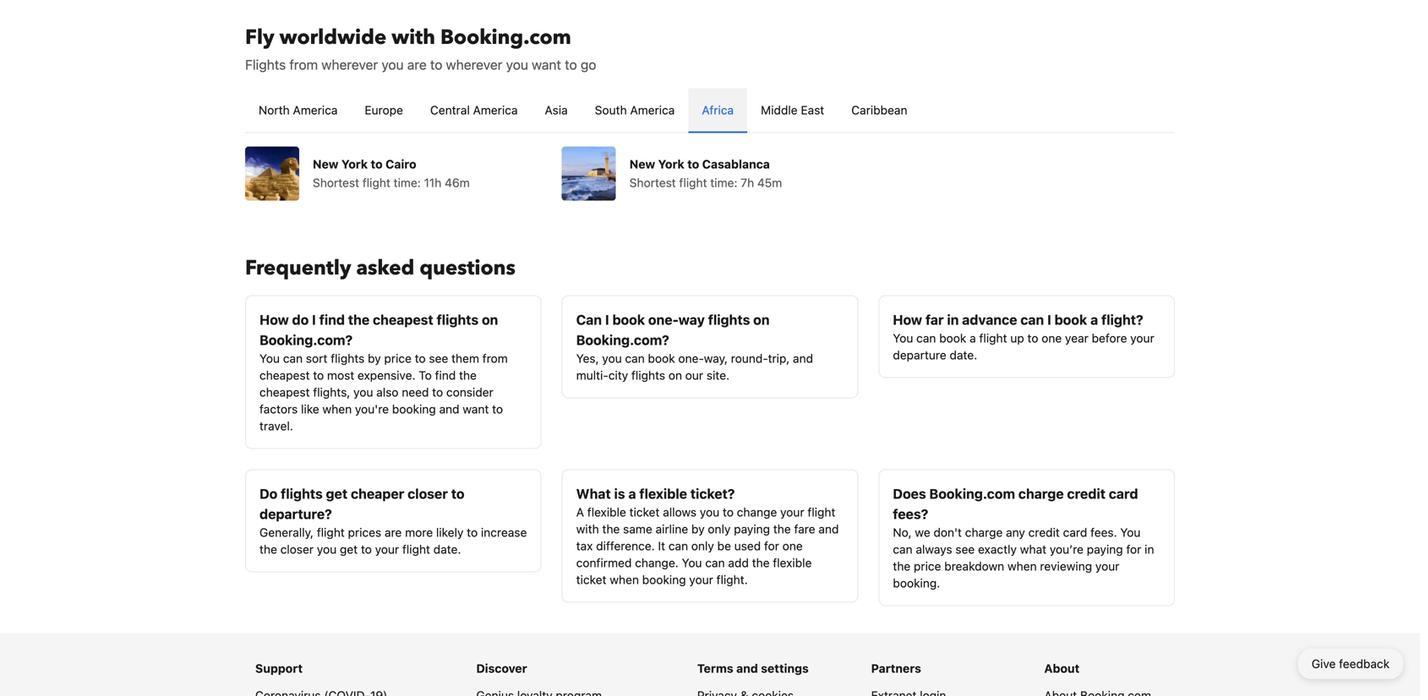 Task type: vqa. For each thing, say whether or not it's contained in the screenshot.


Task type: describe. For each thing, give the bounding box(es) containing it.
difference.
[[596, 539, 655, 553]]

flights inside the do flights get cheaper closer to departure? generally, flight prices are more likely to increase the closer you get to your flight date.
[[281, 486, 323, 502]]

can i book one-way flights on booking.com? yes, you can book one-way, round-trip, and multi-city flights on our site.
[[576, 312, 813, 383]]

north
[[259, 103, 290, 117]]

paying inside does booking.com charge credit card fees? no, we don't charge any credit card fees. you can always see exactly what you're paying for in the price breakdown when reviewing your booking.
[[1087, 543, 1123, 557]]

central america button
[[417, 88, 531, 132]]

booking.com? inside how do i find the cheapest flights on booking.com? you can sort flights by price to see them from cheapest to most expensive. to find the cheapest flights, you also need to consider factors like when you're booking and want to travel.
[[260, 332, 353, 348]]

terms
[[697, 662, 734, 676]]

to right need
[[432, 386, 443, 400]]

do
[[292, 312, 309, 328]]

can down be
[[705, 556, 725, 570]]

york for casablanca
[[658, 157, 685, 171]]

1 vertical spatial only
[[692, 539, 714, 553]]

time: for 7h
[[711, 176, 738, 190]]

for inside what is a flexible ticket? a flexible ticket allows you to change your flight with the same airline by only paying the fare and tax difference. it can only be used for one confirmed change. you can add the flexible ticket when booking your flight.
[[764, 539, 780, 553]]

before
[[1092, 331, 1127, 345]]

asia button
[[531, 88, 581, 132]]

flights right the city
[[632, 369, 665, 383]]

change
[[737, 506, 777, 520]]

you inside what is a flexible ticket? a flexible ticket allows you to change your flight with the same airline by only paying the fare and tax difference. it can only be used for one confirmed change. you can add the flexible ticket when booking your flight.
[[682, 556, 702, 570]]

you inside how do i find the cheapest flights on booking.com? you can sort flights by price to see them from cheapest to most expensive. to find the cheapest flights, you also need to consider factors like when you're booking and want to travel.
[[260, 352, 280, 366]]

booking inside what is a flexible ticket? a flexible ticket allows you to change your flight with the same airline by only paying the fare and tax difference. it can only be used for one confirmed change. you can add the flexible ticket when booking your flight.
[[642, 573, 686, 587]]

allows
[[663, 506, 697, 520]]

to up central
[[430, 57, 443, 73]]

price inside does booking.com charge credit card fees? no, we don't charge any credit card fees. you can always see exactly what you're paying for in the price breakdown when reviewing your booking.
[[914, 560, 941, 574]]

fees?
[[893, 506, 929, 523]]

flight inside 'how far in advance can i book a flight? you can book a flight up to one year before your departure date.'
[[980, 331, 1007, 345]]

you inside what is a flexible ticket? a flexible ticket allows you to change your flight with the same airline by only paying the fare and tax difference. it can only be used for one confirmed change. you can add the flexible ticket when booking your flight.
[[700, 506, 720, 520]]

sort
[[306, 352, 328, 366]]

way
[[679, 312, 705, 328]]

flight inside what is a flexible ticket? a flexible ticket allows you to change your flight with the same airline by only paying the fare and tax difference. it can only be used for one confirmed change. you can add the flexible ticket when booking your flight.
[[808, 506, 836, 520]]

you're
[[1050, 543, 1084, 557]]

how far in advance can i book a flight? you can book a flight up to one year before your departure date.
[[893, 312, 1155, 362]]

tab list containing north america
[[245, 88, 1175, 134]]

to inside what is a flexible ticket? a flexible ticket allows you to change your flight with the same airline by only paying the fare and tax difference. it can only be used for one confirmed change. you can add the flexible ticket when booking your flight.
[[723, 506, 734, 520]]

south
[[595, 103, 627, 117]]

far
[[926, 312, 944, 328]]

trip,
[[768, 352, 790, 366]]

cairo
[[386, 157, 417, 171]]

middle
[[761, 103, 798, 117]]

advance
[[962, 312, 1018, 328]]

partners
[[871, 662, 922, 676]]

breakdown
[[945, 560, 1005, 574]]

i inside 'how far in advance can i book a flight? you can book a flight up to one year before your departure date.'
[[1048, 312, 1052, 328]]

south america
[[595, 103, 675, 117]]

flights up them
[[437, 312, 479, 328]]

with inside the 'fly worldwide with booking.com flights from wherever you are to wherever you want to go'
[[392, 24, 435, 52]]

to
[[419, 369, 432, 383]]

north america button
[[245, 88, 351, 132]]

exactly
[[978, 543, 1017, 557]]

we
[[915, 526, 931, 540]]

new york to casablanca shortest flight time: 7h 45m
[[630, 157, 782, 190]]

north america
[[259, 103, 338, 117]]

one inside 'how far in advance can i book a flight? you can book a flight up to one year before your departure date.'
[[1042, 331, 1062, 345]]

also
[[376, 386, 399, 400]]

be
[[718, 539, 731, 553]]

does
[[893, 486, 926, 502]]

round-
[[731, 352, 768, 366]]

by inside what is a flexible ticket? a flexible ticket allows you to change your flight with the same airline by only paying the fare and tax difference. it can only be used for one confirmed change. you can add the flexible ticket when booking your flight.
[[692, 523, 705, 537]]

like
[[301, 402, 319, 416]]

flights right way
[[708, 312, 750, 328]]

you up europe
[[382, 57, 404, 73]]

likely
[[436, 526, 464, 540]]

0 vertical spatial one-
[[648, 312, 679, 328]]

to down sort
[[313, 369, 324, 383]]

flight?
[[1102, 312, 1144, 328]]

can up departure
[[917, 331, 936, 345]]

0 horizontal spatial ticket
[[576, 573, 607, 587]]

worldwide
[[280, 24, 387, 52]]

book left way,
[[648, 352, 675, 366]]

same
[[623, 523, 653, 537]]

flight.
[[717, 573, 748, 587]]

to down prices
[[361, 543, 372, 557]]

a
[[576, 506, 584, 520]]

airline
[[656, 523, 688, 537]]

south america button
[[581, 88, 689, 132]]

departure?
[[260, 506, 332, 523]]

date. inside the do flights get cheaper closer to departure? generally, flight prices are more likely to increase the closer you get to your flight date.
[[434, 543, 461, 557]]

need
[[402, 386, 429, 400]]

1 horizontal spatial charge
[[1019, 486, 1064, 502]]

0 vertical spatial a
[[1091, 312, 1099, 328]]

flight down more
[[402, 543, 430, 557]]

tax
[[576, 539, 593, 553]]

46m
[[445, 176, 470, 190]]

go
[[581, 57, 596, 73]]

no,
[[893, 526, 912, 540]]

2 vertical spatial cheapest
[[260, 386, 310, 400]]

most
[[327, 369, 354, 383]]

ticket?
[[691, 486, 735, 502]]

do
[[260, 486, 278, 502]]

1 vertical spatial one-
[[679, 352, 704, 366]]

the up difference.
[[602, 523, 620, 537]]

i inside can i book one-way flights on booking.com? yes, you can book one-way, round-trip, and multi-city flights on our site.
[[605, 312, 609, 328]]

increase
[[481, 526, 527, 540]]

frequently
[[245, 255, 351, 282]]

you inside how do i find the cheapest flights on booking.com? you can sort flights by price to see them from cheapest to most expensive. to find the cheapest flights, you also need to consider factors like when you're booking and want to travel.
[[354, 386, 373, 400]]

to left go
[[565, 57, 577, 73]]

for inside does booking.com charge credit card fees? no, we don't charge any credit card fees. you can always see exactly what you're paying for in the price breakdown when reviewing your booking.
[[1127, 543, 1142, 557]]

can right it
[[669, 539, 688, 553]]

east
[[801, 103, 825, 117]]

the inside the do flights get cheaper closer to departure? generally, flight prices are more likely to increase the closer you get to your flight date.
[[260, 543, 277, 557]]

travel.
[[260, 419, 293, 433]]

year
[[1065, 331, 1089, 345]]

asked
[[356, 255, 415, 282]]

what is a flexible ticket? a flexible ticket allows you to change your flight with the same airline by only paying the fare and tax difference. it can only be used for one confirmed change. you can add the flexible ticket when booking your flight.
[[576, 486, 839, 587]]

0 horizontal spatial charge
[[965, 526, 1003, 540]]

expensive.
[[358, 369, 416, 383]]

to inside new york to casablanca shortest flight time: 7h 45m
[[688, 157, 700, 171]]

central
[[430, 103, 470, 117]]

casablanca
[[702, 157, 770, 171]]

1 vertical spatial credit
[[1029, 526, 1060, 540]]

and inside what is a flexible ticket? a flexible ticket allows you to change your flight with the same airline by only paying the fare and tax difference. it can only be used for one confirmed change. you can add the flexible ticket when booking your flight.
[[819, 523, 839, 537]]

give feedback
[[1312, 657, 1390, 671]]

up
[[1011, 331, 1025, 345]]

new for new york to cairo shortest flight time: 11h 46m
[[313, 157, 339, 171]]

you up central america
[[506, 57, 528, 73]]

flight inside new york to cairo shortest flight time: 11h 46m
[[363, 176, 391, 190]]

date. inside 'how far in advance can i book a flight? you can book a flight up to one year before your departure date.'
[[950, 348, 978, 362]]

0 horizontal spatial flexible
[[587, 506, 626, 520]]

0 vertical spatial find
[[319, 312, 345, 328]]

on inside how do i find the cheapest flights on booking.com? you can sort flights by price to see them from cheapest to most expensive. to find the cheapest flights, you also need to consider factors like when you're booking and want to travel.
[[482, 312, 498, 328]]

when inside what is a flexible ticket? a flexible ticket allows you to change your flight with the same airline by only paying the fare and tax difference. it can only be used for one confirmed change. you can add the flexible ticket when booking your flight.
[[610, 573, 639, 587]]

2 wherever from the left
[[446, 57, 503, 73]]

your inside the do flights get cheaper closer to departure? generally, flight prices are more likely to increase the closer you get to your flight date.
[[375, 543, 399, 557]]

america for south america
[[630, 103, 675, 117]]

0 vertical spatial only
[[708, 523, 731, 537]]

flight left prices
[[317, 526, 345, 540]]

booking.
[[893, 577, 940, 591]]

your left the flight.
[[689, 573, 714, 587]]

the down the frequently asked questions
[[348, 312, 370, 328]]

you inside the do flights get cheaper closer to departure? generally, flight prices are more likely to increase the closer you get to your flight date.
[[317, 543, 337, 557]]

how for how do i find the cheapest flights on booking.com?
[[260, 312, 289, 328]]

time: for 11h
[[394, 176, 421, 190]]

change.
[[635, 556, 679, 570]]

to up likely
[[451, 486, 465, 502]]

1 horizontal spatial flexible
[[640, 486, 687, 502]]

add
[[728, 556, 749, 570]]

europe
[[365, 103, 403, 117]]

is
[[614, 486, 625, 502]]

new york to cairo image
[[245, 147, 299, 201]]

and inside how do i find the cheapest flights on booking.com? you can sort flights by price to see them from cheapest to most expensive. to find the cheapest flights, you also need to consider factors like when you're booking and want to travel.
[[439, 402, 460, 416]]

shortest for new york to cairo shortest flight time: 11h 46m
[[313, 176, 359, 190]]

questions
[[420, 255, 516, 282]]

can up up at the right top of the page
[[1021, 312, 1044, 328]]

1 wherever from the left
[[322, 57, 378, 73]]

to right likely
[[467, 526, 478, 540]]

africa button
[[689, 88, 748, 132]]

confirmed
[[576, 556, 632, 570]]

2 horizontal spatial on
[[754, 312, 770, 328]]

want inside the 'fly worldwide with booking.com flights from wherever you are to wherever you want to go'
[[532, 57, 561, 73]]

multi-
[[576, 369, 609, 383]]

0 vertical spatial credit
[[1067, 486, 1106, 502]]

don't
[[934, 526, 962, 540]]

0 vertical spatial cheapest
[[373, 312, 433, 328]]

new for new york to casablanca shortest flight time: 7h 45m
[[630, 157, 655, 171]]

fly
[[245, 24, 274, 52]]

factors
[[260, 402, 298, 416]]



Task type: locate. For each thing, give the bounding box(es) containing it.
1 horizontal spatial a
[[970, 331, 976, 345]]

1 horizontal spatial credit
[[1067, 486, 1106, 502]]

find
[[319, 312, 345, 328], [435, 369, 456, 383]]

find right "to"
[[435, 369, 456, 383]]

0 horizontal spatial in
[[947, 312, 959, 328]]

york left the "casablanca"
[[658, 157, 685, 171]]

0 horizontal spatial closer
[[280, 543, 314, 557]]

1 horizontal spatial find
[[435, 369, 456, 383]]

0 horizontal spatial price
[[384, 352, 412, 366]]

any
[[1006, 526, 1026, 540]]

and inside can i book one-way flights on booking.com? yes, you can book one-way, round-trip, and multi-city flights on our site.
[[793, 352, 813, 366]]

charge up any
[[1019, 486, 1064, 502]]

york inside new york to casablanca shortest flight time: 7h 45m
[[658, 157, 685, 171]]

0 horizontal spatial time:
[[394, 176, 421, 190]]

are
[[407, 57, 427, 73], [385, 526, 402, 540]]

support
[[255, 662, 303, 676]]

tab list
[[245, 88, 1175, 134]]

can
[[576, 312, 602, 328]]

york
[[342, 157, 368, 171], [658, 157, 685, 171]]

1 horizontal spatial with
[[576, 523, 599, 537]]

0 vertical spatial price
[[384, 352, 412, 366]]

1 horizontal spatial time:
[[711, 176, 738, 190]]

book up the year
[[1055, 312, 1088, 328]]

a
[[1091, 312, 1099, 328], [970, 331, 976, 345], [629, 486, 636, 502]]

shortest inside new york to cairo shortest flight time: 11h 46m
[[313, 176, 359, 190]]

one inside what is a flexible ticket? a flexible ticket allows you to change your flight with the same airline by only paying the fare and tax difference. it can only be used for one confirmed change. you can add the flexible ticket when booking your flight.
[[783, 539, 803, 553]]

to inside new york to cairo shortest flight time: 11h 46m
[[371, 157, 383, 171]]

shortest
[[313, 176, 359, 190], [630, 176, 676, 190]]

1 i from the left
[[312, 312, 316, 328]]

you down ticket?
[[700, 506, 720, 520]]

credit up what on the bottom of the page
[[1029, 526, 1060, 540]]

1 horizontal spatial paying
[[1087, 543, 1123, 557]]

card up 'fees.'
[[1109, 486, 1139, 502]]

time: inside new york to cairo shortest flight time: 11h 46m
[[394, 176, 421, 190]]

1 horizontal spatial york
[[658, 157, 685, 171]]

new york to casablanca image
[[562, 147, 616, 201]]

fare
[[794, 523, 816, 537]]

1 booking.com? from the left
[[260, 332, 353, 348]]

booking.com? up the city
[[576, 332, 670, 348]]

the down used
[[752, 556, 770, 570]]

caribbean
[[852, 103, 908, 117]]

1 horizontal spatial see
[[956, 543, 975, 557]]

1 horizontal spatial price
[[914, 560, 941, 574]]

flight down the cairo on the left top
[[363, 176, 391, 190]]

does booking.com charge credit card fees? no, we don't charge any credit card fees. you can always see exactly what you're paying for in the price breakdown when reviewing your booking.
[[893, 486, 1155, 591]]

how do i find the cheapest flights on booking.com? you can sort flights by price to see them from cheapest to most expensive. to find the cheapest flights, you also need to consider factors like when you're booking and want to travel.
[[260, 312, 508, 433]]

1 vertical spatial flexible
[[587, 506, 626, 520]]

in
[[947, 312, 959, 328], [1145, 543, 1155, 557]]

africa
[[702, 103, 734, 117]]

credit up 'fees.'
[[1067, 486, 1106, 502]]

get left cheaper
[[326, 486, 348, 502]]

0 horizontal spatial with
[[392, 24, 435, 52]]

booking.com inside the 'fly worldwide with booking.com flights from wherever you are to wherever you want to go'
[[440, 24, 571, 52]]

america inside button
[[473, 103, 518, 117]]

0 vertical spatial booking.com
[[440, 24, 571, 52]]

reviewing
[[1040, 560, 1093, 574]]

1 horizontal spatial on
[[669, 369, 682, 383]]

0 vertical spatial in
[[947, 312, 959, 328]]

0 vertical spatial ticket
[[630, 506, 660, 520]]

your down the flight?
[[1131, 331, 1155, 345]]

1 vertical spatial one
[[783, 539, 803, 553]]

1 horizontal spatial closer
[[408, 486, 448, 502]]

can
[[1021, 312, 1044, 328], [917, 331, 936, 345], [283, 352, 303, 366], [625, 352, 645, 366], [669, 539, 688, 553], [893, 543, 913, 557], [705, 556, 725, 570]]

more
[[405, 526, 433, 540]]

when inside does booking.com charge credit card fees? no, we don't charge any credit card fees. you can always see exactly what you're paying for in the price breakdown when reviewing your booking.
[[1008, 560, 1037, 574]]

time: inside new york to casablanca shortest flight time: 7h 45m
[[711, 176, 738, 190]]

in right you're
[[1145, 543, 1155, 557]]

price inside how do i find the cheapest flights on booking.com? you can sort flights by price to see them from cheapest to most expensive. to find the cheapest flights, you also need to consider factors like when you're booking and want to travel.
[[384, 352, 412, 366]]

0 horizontal spatial a
[[629, 486, 636, 502]]

for right you're
[[1127, 543, 1142, 557]]

want down consider
[[463, 402, 489, 416]]

price up expensive.
[[384, 352, 412, 366]]

the left fare
[[774, 523, 791, 537]]

how for how far in advance can i book a flight?
[[893, 312, 923, 328]]

ticket up 'same'
[[630, 506, 660, 520]]

give feedback button
[[1299, 649, 1404, 680]]

1 vertical spatial charge
[[965, 526, 1003, 540]]

from right flights
[[289, 57, 318, 73]]

price
[[384, 352, 412, 366], [914, 560, 941, 574]]

you up departure
[[893, 331, 913, 345]]

a inside what is a flexible ticket? a flexible ticket allows you to change your flight with the same airline by only paying the fare and tax difference. it can only be used for one confirmed change. you can add the flexible ticket when booking your flight.
[[629, 486, 636, 502]]

2 horizontal spatial i
[[1048, 312, 1052, 328]]

1 vertical spatial in
[[1145, 543, 1155, 557]]

when down what on the bottom of the page
[[1008, 560, 1037, 574]]

45m
[[758, 176, 782, 190]]

how inside 'how far in advance can i book a flight? you can book a flight up to one year before your departure date.'
[[893, 312, 923, 328]]

1 shortest from the left
[[313, 176, 359, 190]]

0 horizontal spatial see
[[429, 352, 448, 366]]

new right new york to cairo image on the top of the page
[[313, 157, 339, 171]]

ticket down confirmed
[[576, 573, 607, 587]]

in inside does booking.com charge credit card fees? no, we don't charge any credit card fees. you can always see exactly what you're paying for in the price breakdown when reviewing your booking.
[[1145, 543, 1155, 557]]

asia
[[545, 103, 568, 117]]

i
[[312, 312, 316, 328], [605, 312, 609, 328], [1048, 312, 1052, 328]]

0 vertical spatial by
[[368, 352, 381, 366]]

you left sort
[[260, 352, 280, 366]]

booking.com? down "do"
[[260, 332, 353, 348]]

the inside does booking.com charge credit card fees? no, we don't charge any credit card fees. you can always see exactly what you're paying for in the price breakdown when reviewing your booking.
[[893, 560, 911, 574]]

what
[[1020, 543, 1047, 557]]

booking.com? inside can i book one-way flights on booking.com? yes, you can book one-way, round-trip, and multi-city flights on our site.
[[576, 332, 670, 348]]

america for central america
[[473, 103, 518, 117]]

your down 'fees.'
[[1096, 560, 1120, 574]]

1 horizontal spatial from
[[483, 352, 508, 366]]

with
[[392, 24, 435, 52], [576, 523, 599, 537]]

fly worldwide with booking.com flights from wherever you are to wherever you want to go
[[245, 24, 596, 73]]

0 horizontal spatial how
[[260, 312, 289, 328]]

0 vertical spatial from
[[289, 57, 318, 73]]

1 vertical spatial from
[[483, 352, 508, 366]]

0 horizontal spatial i
[[312, 312, 316, 328]]

booking.com up central america
[[440, 24, 571, 52]]

a down 'advance'
[[970, 331, 976, 345]]

0 horizontal spatial want
[[463, 402, 489, 416]]

settings
[[761, 662, 809, 676]]

about
[[1045, 662, 1080, 676]]

1 horizontal spatial america
[[473, 103, 518, 117]]

and right trip,
[[793, 352, 813, 366]]

0 horizontal spatial one
[[783, 539, 803, 553]]

1 horizontal spatial want
[[532, 57, 561, 73]]

closer
[[408, 486, 448, 502], [280, 543, 314, 557]]

1 horizontal spatial wherever
[[446, 57, 503, 73]]

3 america from the left
[[630, 103, 675, 117]]

on
[[482, 312, 498, 328], [754, 312, 770, 328], [669, 369, 682, 383]]

time: down the cairo on the left top
[[394, 176, 421, 190]]

you inside can i book one-way flights on booking.com? yes, you can book one-way, round-trip, and multi-city flights on our site.
[[602, 352, 622, 366]]

1 vertical spatial want
[[463, 402, 489, 416]]

york left the cairo on the left top
[[342, 157, 368, 171]]

0 horizontal spatial york
[[342, 157, 368, 171]]

europe button
[[351, 88, 417, 132]]

middle east
[[761, 103, 825, 117]]

wherever up central america
[[446, 57, 503, 73]]

in right far
[[947, 312, 959, 328]]

0 horizontal spatial by
[[368, 352, 381, 366]]

in inside 'how far in advance can i book a flight? you can book a flight up to one year before your departure date.'
[[947, 312, 959, 328]]

middle east button
[[748, 88, 838, 132]]

booking.com
[[440, 24, 571, 52], [930, 486, 1016, 502]]

0 vertical spatial get
[[326, 486, 348, 502]]

1 vertical spatial ticket
[[576, 573, 607, 587]]

america right central
[[473, 103, 518, 117]]

0 vertical spatial one
[[1042, 331, 1062, 345]]

0 horizontal spatial when
[[323, 402, 352, 416]]

america for north america
[[293, 103, 338, 117]]

1 vertical spatial cheapest
[[260, 369, 310, 383]]

0 horizontal spatial booking
[[392, 402, 436, 416]]

with up tax
[[576, 523, 599, 537]]

card up you're
[[1063, 526, 1088, 540]]

new right new york to casablanca image
[[630, 157, 655, 171]]

want left go
[[532, 57, 561, 73]]

one-
[[648, 312, 679, 328], [679, 352, 704, 366]]

only left be
[[692, 539, 714, 553]]

0 vertical spatial are
[[407, 57, 427, 73]]

flights up most
[[331, 352, 365, 366]]

0 horizontal spatial credit
[[1029, 526, 1060, 540]]

from inside how do i find the cheapest flights on booking.com? you can sort flights by price to see them from cheapest to most expensive. to find the cheapest flights, you also need to consider factors like when you're booking and want to travel.
[[483, 352, 508, 366]]

2 new from the left
[[630, 157, 655, 171]]

york for cairo
[[342, 157, 368, 171]]

way,
[[704, 352, 728, 366]]

credit
[[1067, 486, 1106, 502], [1029, 526, 1060, 540]]

1 new from the left
[[313, 157, 339, 171]]

from inside the 'fly worldwide with booking.com flights from wherever you are to wherever you want to go'
[[289, 57, 318, 73]]

america
[[293, 103, 338, 117], [473, 103, 518, 117], [630, 103, 675, 117]]

by up expensive.
[[368, 352, 381, 366]]

america right south on the top left of page
[[630, 103, 675, 117]]

are inside the do flights get cheaper closer to departure? generally, flight prices are more likely to increase the closer you get to your flight date.
[[385, 526, 402, 540]]

flights,
[[313, 386, 350, 400]]

0 horizontal spatial wherever
[[322, 57, 378, 73]]

shortest right new york to cairo image on the top of the page
[[313, 176, 359, 190]]

1 horizontal spatial booking
[[642, 573, 686, 587]]

2 vertical spatial flexible
[[773, 556, 812, 570]]

2 horizontal spatial flexible
[[773, 556, 812, 570]]

0 horizontal spatial card
[[1063, 526, 1088, 540]]

new inside new york to casablanca shortest flight time: 7h 45m
[[630, 157, 655, 171]]

feedback
[[1339, 657, 1390, 671]]

you inside does booking.com charge credit card fees? no, we don't charge any credit card fees. you can always see exactly what you're paying for in the price breakdown when reviewing your booking.
[[1121, 526, 1141, 540]]

your up fare
[[781, 506, 805, 520]]

2 america from the left
[[473, 103, 518, 117]]

0 horizontal spatial date.
[[434, 543, 461, 557]]

the up consider
[[459, 369, 477, 383]]

prices
[[348, 526, 381, 540]]

discover
[[476, 662, 527, 676]]

0 horizontal spatial on
[[482, 312, 498, 328]]

i right can
[[605, 312, 609, 328]]

book right can
[[613, 312, 645, 328]]

0 vertical spatial want
[[532, 57, 561, 73]]

1 time: from the left
[[394, 176, 421, 190]]

booking.com inside does booking.com charge credit card fees? no, we don't charge any credit card fees. you can always see exactly what you're paying for in the price breakdown when reviewing your booking.
[[930, 486, 1016, 502]]

0 horizontal spatial for
[[764, 539, 780, 553]]

only
[[708, 523, 731, 537], [692, 539, 714, 553]]

your inside 'how far in advance can i book a flight? you can book a flight up to one year before your departure date.'
[[1131, 331, 1155, 345]]

cheaper
[[351, 486, 404, 502]]

how left far
[[893, 312, 923, 328]]

city
[[609, 369, 628, 383]]

flights up departure?
[[281, 486, 323, 502]]

0 vertical spatial closer
[[408, 486, 448, 502]]

booking down need
[[392, 402, 436, 416]]

1 how from the left
[[260, 312, 289, 328]]

you down departure?
[[317, 543, 337, 557]]

a up before
[[1091, 312, 1099, 328]]

2 booking.com? from the left
[[576, 332, 670, 348]]

2 horizontal spatial a
[[1091, 312, 1099, 328]]

wherever
[[322, 57, 378, 73], [446, 57, 503, 73]]

2 i from the left
[[605, 312, 609, 328]]

1 horizontal spatial by
[[692, 523, 705, 537]]

0 horizontal spatial america
[[293, 103, 338, 117]]

closer up more
[[408, 486, 448, 502]]

1 horizontal spatial booking.com
[[930, 486, 1016, 502]]

how inside how do i find the cheapest flights on booking.com? you can sort flights by price to see them from cheapest to most expensive. to find the cheapest flights, you also need to consider factors like when you're booking and want to travel.
[[260, 312, 289, 328]]

your inside does booking.com charge credit card fees? no, we don't charge any credit card fees. you can always see exactly what you're paying for in the price breakdown when reviewing your booking.
[[1096, 560, 1120, 574]]

1 vertical spatial booking.com
[[930, 486, 1016, 502]]

a right the "is"
[[629, 486, 636, 502]]

from
[[289, 57, 318, 73], [483, 352, 508, 366]]

flights
[[245, 57, 286, 73]]

booking inside how do i find the cheapest flights on booking.com? you can sort flights by price to see them from cheapest to most expensive. to find the cheapest flights, you also need to consider factors like when you're booking and want to travel.
[[392, 402, 436, 416]]

1 horizontal spatial i
[[605, 312, 609, 328]]

used
[[735, 539, 761, 553]]

by down the allows on the bottom of the page
[[692, 523, 705, 537]]

1 vertical spatial card
[[1063, 526, 1088, 540]]

1 horizontal spatial ticket
[[630, 506, 660, 520]]

7h
[[741, 176, 754, 190]]

them
[[452, 352, 479, 366]]

see inside how do i find the cheapest flights on booking.com? you can sort flights by price to see them from cheapest to most expensive. to find the cheapest flights, you also need to consider factors like when you're booking and want to travel.
[[429, 352, 448, 366]]

2 york from the left
[[658, 157, 685, 171]]

can inside can i book one-way flights on booking.com? yes, you can book one-way, round-trip, and multi-city flights on our site.
[[625, 352, 645, 366]]

one
[[1042, 331, 1062, 345], [783, 539, 803, 553]]

when inside how do i find the cheapest flights on booking.com? you can sort flights by price to see them from cheapest to most expensive. to find the cheapest flights, you also need to consider factors like when you're booking and want to travel.
[[323, 402, 352, 416]]

1 vertical spatial by
[[692, 523, 705, 537]]

on down questions
[[482, 312, 498, 328]]

always
[[916, 543, 953, 557]]

you up the city
[[602, 352, 622, 366]]

and
[[793, 352, 813, 366], [439, 402, 460, 416], [819, 523, 839, 537], [737, 662, 758, 676]]

shortest for new york to casablanca shortest flight time: 7h 45m
[[630, 176, 676, 190]]

one left the year
[[1042, 331, 1062, 345]]

book down far
[[940, 331, 967, 345]]

1 horizontal spatial shortest
[[630, 176, 676, 190]]

with inside what is a flexible ticket? a flexible ticket allows you to change your flight with the same airline by only paying the fare and tax difference. it can only be used for one confirmed change. you can add the flexible ticket when booking your flight.
[[576, 523, 599, 537]]

see up breakdown at right
[[956, 543, 975, 557]]

wherever down worldwide
[[322, 57, 378, 73]]

i inside how do i find the cheapest flights on booking.com? you can sort flights by price to see them from cheapest to most expensive. to find the cheapest flights, you also need to consider factors like when you're booking and want to travel.
[[312, 312, 316, 328]]

you inside 'how far in advance can i book a flight? you can book a flight up to one year before your departure date.'
[[893, 331, 913, 345]]

paying up used
[[734, 523, 770, 537]]

from right them
[[483, 352, 508, 366]]

1 horizontal spatial when
[[610, 573, 639, 587]]

can inside how do i find the cheapest flights on booking.com? you can sort flights by price to see them from cheapest to most expensive. to find the cheapest flights, you also need to consider factors like when you're booking and want to travel.
[[283, 352, 303, 366]]

yes,
[[576, 352, 599, 366]]

are inside the 'fly worldwide with booking.com flights from wherever you are to wherever you want to go'
[[407, 57, 427, 73]]

york inside new york to cairo shortest flight time: 11h 46m
[[342, 157, 368, 171]]

consider
[[446, 386, 494, 400]]

0 horizontal spatial shortest
[[313, 176, 359, 190]]

on up "round-"
[[754, 312, 770, 328]]

2 horizontal spatial america
[[630, 103, 675, 117]]

1 york from the left
[[342, 157, 368, 171]]

by inside how do i find the cheapest flights on booking.com? you can sort flights by price to see them from cheapest to most expensive. to find the cheapest flights, you also need to consider factors like when you're booking and want to travel.
[[368, 352, 381, 366]]

flexible
[[640, 486, 687, 502], [587, 506, 626, 520], [773, 556, 812, 570]]

your
[[1131, 331, 1155, 345], [781, 506, 805, 520], [375, 543, 399, 557], [1096, 560, 1120, 574], [689, 573, 714, 587]]

3 i from the left
[[1048, 312, 1052, 328]]

paying down 'fees.'
[[1087, 543, 1123, 557]]

price down always
[[914, 560, 941, 574]]

0 vertical spatial paying
[[734, 523, 770, 537]]

see inside does booking.com charge credit card fees? no, we don't charge any credit card fees. you can always see exactly what you're paying for in the price breakdown when reviewing your booking.
[[956, 543, 975, 557]]

with up europe
[[392, 24, 435, 52]]

1 vertical spatial price
[[914, 560, 941, 574]]

flight inside new york to casablanca shortest flight time: 7h 45m
[[679, 176, 707, 190]]

by
[[368, 352, 381, 366], [692, 523, 705, 537]]

1 horizontal spatial are
[[407, 57, 427, 73]]

flight up fare
[[808, 506, 836, 520]]

new inside new york to cairo shortest flight time: 11h 46m
[[313, 157, 339, 171]]

the down generally,
[[260, 543, 277, 557]]

0 horizontal spatial booking.com?
[[260, 332, 353, 348]]

1 vertical spatial see
[[956, 543, 975, 557]]

to right up at the right top of the page
[[1028, 331, 1039, 345]]

frequently asked questions
[[245, 255, 516, 282]]

can down no,
[[893, 543, 913, 557]]

0 vertical spatial booking
[[392, 402, 436, 416]]

terms and settings
[[697, 662, 809, 676]]

0 horizontal spatial new
[[313, 157, 339, 171]]

fees.
[[1091, 526, 1117, 540]]

your down prices
[[375, 543, 399, 557]]

1 vertical spatial with
[[576, 523, 599, 537]]

want inside how do i find the cheapest flights on booking.com? you can sort flights by price to see them from cheapest to most expensive. to find the cheapest flights, you also need to consider factors like when you're booking and want to travel.
[[463, 402, 489, 416]]

flight down 'advance'
[[980, 331, 1007, 345]]

flight down the "casablanca"
[[679, 176, 707, 190]]

to inside 'how far in advance can i book a flight? you can book a flight up to one year before your departure date.'
[[1028, 331, 1039, 345]]

can inside does booking.com charge credit card fees? no, we don't charge any credit card fees. you can always see exactly what you're paying for in the price breakdown when reviewing your booking.
[[893, 543, 913, 557]]

for
[[764, 539, 780, 553], [1127, 543, 1142, 557]]

1 vertical spatial get
[[340, 543, 358, 557]]

1 horizontal spatial for
[[1127, 543, 1142, 557]]

booking down change.
[[642, 573, 686, 587]]

0 vertical spatial flexible
[[640, 486, 687, 502]]

to down consider
[[492, 402, 503, 416]]

to up "to"
[[415, 352, 426, 366]]

see
[[429, 352, 448, 366], [956, 543, 975, 557]]

and right fare
[[819, 523, 839, 537]]

flexible up the allows on the bottom of the page
[[640, 486, 687, 502]]

1 america from the left
[[293, 103, 338, 117]]

11h
[[424, 176, 442, 190]]

on left our at bottom left
[[669, 369, 682, 383]]

and right terms
[[737, 662, 758, 676]]

2 shortest from the left
[[630, 176, 676, 190]]

2 how from the left
[[893, 312, 923, 328]]

shortest inside new york to casablanca shortest flight time: 7h 45m
[[630, 176, 676, 190]]

the up booking.
[[893, 560, 911, 574]]

closer down generally,
[[280, 543, 314, 557]]

1 horizontal spatial how
[[893, 312, 923, 328]]

2 horizontal spatial when
[[1008, 560, 1037, 574]]

2 time: from the left
[[711, 176, 738, 190]]

0 vertical spatial see
[[429, 352, 448, 366]]

1 vertical spatial closer
[[280, 543, 314, 557]]

paying inside what is a flexible ticket? a flexible ticket allows you to change your flight with the same airline by only paying the fare and tax difference. it can only be used for one confirmed change. you can add the flexible ticket when booking your flight.
[[734, 523, 770, 537]]

1 horizontal spatial card
[[1109, 486, 1139, 502]]

0 horizontal spatial are
[[385, 526, 402, 540]]

date. down likely
[[434, 543, 461, 557]]

get
[[326, 486, 348, 502], [340, 543, 358, 557]]

central america
[[430, 103, 518, 117]]

get down prices
[[340, 543, 358, 557]]



